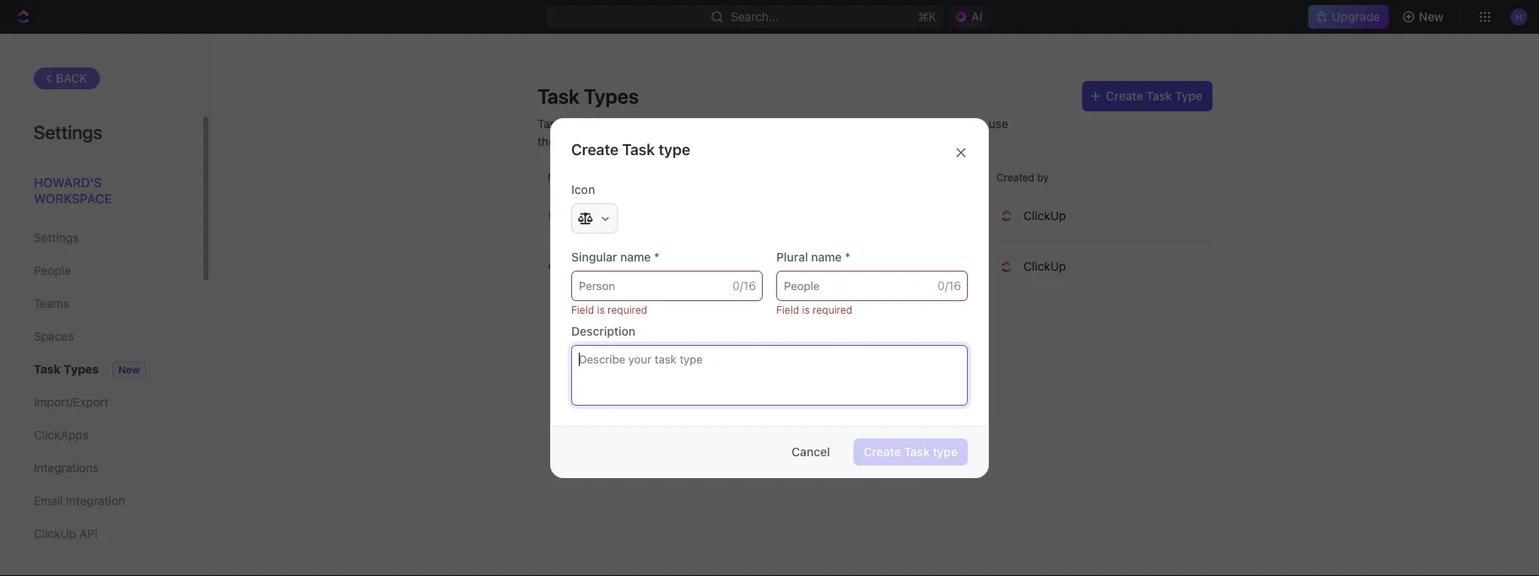 Task type: describe. For each thing, give the bounding box(es) containing it.
1on1s.
[[842, 134, 875, 148]]

Describe your task type text field
[[571, 345, 968, 406]]

is for singular
[[597, 304, 605, 316]]

integrations link
[[34, 454, 168, 483]]

can
[[572, 116, 591, 130]]

clickup api link
[[34, 520, 168, 549]]

search...
[[731, 10, 779, 24]]

integration
[[66, 494, 125, 508]]

0/16 for plural name *
[[938, 279, 961, 293]]

create task type button
[[1083, 81, 1213, 111]]

required for plural
[[813, 304, 853, 316]]

0/16 for singular name *
[[733, 279, 756, 293]]

1 vertical spatial create
[[571, 140, 619, 158]]

* for singular name *
[[654, 250, 660, 264]]

icon
[[571, 183, 595, 197]]

0 horizontal spatial create task type
[[571, 140, 691, 158]]

task types inside settings element
[[34, 363, 99, 376]]

Person field
[[571, 271, 763, 301]]

tasks can be used for anything in clickup. customize names and icons of tasks to use them for things like epics, customers, people, invoices, 1on1s.
[[538, 116, 1009, 148]]

create task type
[[1106, 89, 1203, 103]]

customize
[[771, 116, 829, 130]]

types inside settings element
[[64, 363, 99, 376]]

to
[[975, 116, 986, 130]]

people
[[34, 264, 71, 278]]

people link
[[34, 257, 168, 285]]

back link
[[34, 68, 100, 89]]

field is required for singular
[[571, 304, 648, 316]]

type inside button
[[933, 445, 958, 459]]

back
[[56, 71, 88, 85]]

spaces
[[34, 330, 74, 344]]

in
[[710, 116, 719, 130]]

anything
[[660, 116, 706, 130]]

howard's workspace
[[34, 175, 112, 206]]

of
[[927, 116, 938, 130]]

new inside settings element
[[118, 364, 140, 376]]

email
[[34, 494, 63, 508]]

import/export link
[[34, 388, 168, 417]]

⌘k
[[918, 10, 937, 24]]

People field
[[777, 271, 968, 301]]

cancel button
[[782, 439, 840, 466]]

be
[[594, 116, 608, 130]]

workspace
[[34, 191, 112, 206]]

create task type inside button
[[864, 445, 958, 459]]

epics,
[[645, 134, 678, 148]]

name
[[548, 171, 576, 183]]

1 horizontal spatial for
[[641, 116, 656, 130]]

things
[[587, 134, 621, 148]]

settings inside settings link
[[34, 231, 79, 245]]

integrations
[[34, 461, 99, 475]]

names
[[832, 116, 868, 130]]

name for singular
[[620, 250, 651, 264]]

task (default)
[[575, 208, 644, 222]]

singular name *
[[571, 250, 660, 264]]

new inside button
[[1419, 10, 1444, 24]]

milestone
[[575, 260, 629, 273]]

like
[[624, 134, 642, 148]]

2 tasks from the left
[[941, 116, 972, 130]]



Task type: locate. For each thing, give the bounding box(es) containing it.
1 horizontal spatial is
[[802, 304, 810, 316]]

clickup
[[1024, 208, 1066, 222], [1024, 260, 1066, 273], [34, 527, 76, 541]]

task types up import/export
[[34, 363, 99, 376]]

1 vertical spatial type
[[933, 445, 958, 459]]

clickapps
[[34, 428, 89, 442]]

new right upgrade on the right
[[1419, 10, 1444, 24]]

1 horizontal spatial new
[[1419, 10, 1444, 24]]

0 horizontal spatial field
[[571, 304, 594, 316]]

1 is from the left
[[597, 304, 605, 316]]

2 name from the left
[[811, 250, 842, 264]]

task inside settings element
[[34, 363, 61, 376]]

1 horizontal spatial 0/16
[[938, 279, 961, 293]]

1 horizontal spatial name
[[811, 250, 842, 264]]

0 horizontal spatial type
[[659, 140, 691, 158]]

icons
[[895, 116, 924, 130]]

1 required from the left
[[608, 304, 648, 316]]

clickup for task
[[1024, 208, 1066, 222]]

1 horizontal spatial type
[[933, 445, 958, 459]]

tasks up them
[[538, 116, 568, 130]]

tasks left to
[[941, 116, 972, 130]]

0 horizontal spatial create
[[571, 140, 619, 158]]

0/16
[[733, 279, 756, 293], [938, 279, 961, 293]]

people,
[[747, 134, 788, 148]]

0 horizontal spatial task types
[[34, 363, 99, 376]]

create right cancel
[[864, 445, 901, 459]]

create down be
[[571, 140, 619, 158]]

field down plural
[[777, 304, 799, 316]]

2 vertical spatial clickup
[[34, 527, 76, 541]]

create task type
[[571, 140, 691, 158], [864, 445, 958, 459]]

and
[[871, 116, 892, 130]]

0 horizontal spatial field is required
[[571, 304, 648, 316]]

field is required for plural
[[777, 304, 853, 316]]

1 vertical spatial create task type
[[864, 445, 958, 459]]

them
[[538, 134, 565, 148]]

* up "people" field
[[845, 250, 851, 264]]

is for plural
[[802, 304, 810, 316]]

settings link
[[34, 224, 168, 252]]

settings up people
[[34, 231, 79, 245]]

1 horizontal spatial field is required
[[777, 304, 853, 316]]

0 horizontal spatial 0/16
[[733, 279, 756, 293]]

upgrade
[[1332, 10, 1381, 24]]

name right 'singular'
[[620, 250, 651, 264]]

cancel
[[792, 445, 830, 459]]

import/export
[[34, 395, 109, 409]]

singular
[[571, 250, 617, 264]]

types up be
[[584, 84, 639, 108]]

field is required
[[571, 304, 648, 316], [777, 304, 853, 316]]

by
[[1038, 171, 1049, 183]]

for
[[641, 116, 656, 130], [569, 134, 584, 148]]

1 tasks from the left
[[538, 116, 568, 130]]

task
[[538, 84, 580, 108], [1147, 89, 1172, 103], [622, 140, 655, 158], [575, 208, 600, 222], [34, 363, 61, 376], [904, 445, 930, 459]]

new button
[[1396, 3, 1454, 30]]

2 is from the left
[[802, 304, 810, 316]]

clickup inside settings element
[[34, 527, 76, 541]]

settings
[[34, 121, 102, 143], [34, 231, 79, 245]]

task types
[[538, 84, 639, 108], [34, 363, 99, 376]]

* up person field
[[654, 250, 660, 264]]

0 horizontal spatial required
[[608, 304, 648, 316]]

field is required down plural name *
[[777, 304, 853, 316]]

invoices,
[[791, 134, 839, 148]]

1 field is required from the left
[[571, 304, 648, 316]]

0 horizontal spatial *
[[654, 250, 660, 264]]

2 field is required from the left
[[777, 304, 853, 316]]

scale balanced image
[[578, 213, 593, 224]]

1 * from the left
[[654, 250, 660, 264]]

1 horizontal spatial types
[[584, 84, 639, 108]]

created by
[[997, 171, 1049, 183]]

0 vertical spatial for
[[641, 116, 656, 130]]

settings up the howard's
[[34, 121, 102, 143]]

for up epics,
[[641, 116, 656, 130]]

is
[[597, 304, 605, 316], [802, 304, 810, 316]]

types
[[584, 84, 639, 108], [64, 363, 99, 376]]

0 vertical spatial clickup
[[1024, 208, 1066, 222]]

plural
[[777, 250, 808, 264]]

new
[[1419, 10, 1444, 24], [118, 364, 140, 376]]

is up description
[[597, 304, 605, 316]]

howard's
[[34, 175, 102, 190]]

2 required from the left
[[813, 304, 853, 316]]

1 vertical spatial settings
[[34, 231, 79, 245]]

teams
[[34, 297, 69, 311]]

1 horizontal spatial field
[[777, 304, 799, 316]]

1 vertical spatial new
[[118, 364, 140, 376]]

field
[[571, 304, 594, 316], [777, 304, 799, 316]]

(default)
[[604, 210, 644, 222]]

email integration
[[34, 494, 125, 508]]

required for singular
[[608, 304, 648, 316]]

2 vertical spatial create
[[864, 445, 901, 459]]

2 settings from the top
[[34, 231, 79, 245]]

create left "type"
[[1106, 89, 1144, 103]]

name for plural
[[811, 250, 842, 264]]

name right plural
[[811, 250, 842, 264]]

1 vertical spatial task types
[[34, 363, 99, 376]]

task types up "can"
[[538, 84, 639, 108]]

0 horizontal spatial tasks
[[538, 116, 568, 130]]

0 vertical spatial types
[[584, 84, 639, 108]]

2 horizontal spatial create
[[1106, 89, 1144, 103]]

0 horizontal spatial for
[[569, 134, 584, 148]]

created
[[997, 171, 1035, 183]]

2 field from the left
[[777, 304, 799, 316]]

field is required up description
[[571, 304, 648, 316]]

plural name *
[[777, 250, 851, 264]]

1 settings from the top
[[34, 121, 102, 143]]

clickup for milestone
[[1024, 260, 1066, 273]]

1 horizontal spatial task types
[[538, 84, 639, 108]]

for down "can"
[[569, 134, 584, 148]]

clickapps link
[[34, 421, 168, 450]]

0 vertical spatial type
[[659, 140, 691, 158]]

1 name from the left
[[620, 250, 651, 264]]

0 horizontal spatial is
[[597, 304, 605, 316]]

* for plural name *
[[845, 250, 851, 264]]

required
[[608, 304, 648, 316], [813, 304, 853, 316]]

teams link
[[34, 290, 168, 318]]

email integration link
[[34, 487, 168, 516]]

used
[[611, 116, 638, 130]]

0 horizontal spatial types
[[64, 363, 99, 376]]

types up import/export
[[64, 363, 99, 376]]

upgrade link
[[1309, 5, 1389, 29]]

2 0/16 from the left
[[938, 279, 961, 293]]

1 vertical spatial types
[[64, 363, 99, 376]]

field for plural name
[[777, 304, 799, 316]]

0 horizontal spatial name
[[620, 250, 651, 264]]

1 horizontal spatial create task type
[[864, 445, 958, 459]]

0 vertical spatial create
[[1106, 89, 1144, 103]]

1 vertical spatial clickup
[[1024, 260, 1066, 273]]

type
[[659, 140, 691, 158], [933, 445, 958, 459]]

customers,
[[681, 134, 744, 148]]

1 horizontal spatial tasks
[[941, 116, 972, 130]]

0 vertical spatial settings
[[34, 121, 102, 143]]

api
[[79, 527, 98, 541]]

1 vertical spatial for
[[569, 134, 584, 148]]

create task type button
[[854, 439, 968, 466]]

type
[[1175, 89, 1203, 103]]

field up description
[[571, 304, 594, 316]]

tasks
[[538, 116, 568, 130], [941, 116, 972, 130]]

1 horizontal spatial required
[[813, 304, 853, 316]]

0 vertical spatial create task type
[[571, 140, 691, 158]]

spaces link
[[34, 322, 168, 351]]

name
[[620, 250, 651, 264], [811, 250, 842, 264]]

use
[[989, 116, 1009, 130]]

description
[[571, 325, 636, 338]]

*
[[654, 250, 660, 264], [845, 250, 851, 264]]

1 horizontal spatial *
[[845, 250, 851, 264]]

0 vertical spatial task types
[[538, 84, 639, 108]]

create
[[1106, 89, 1144, 103], [571, 140, 619, 158], [864, 445, 901, 459]]

2 * from the left
[[845, 250, 851, 264]]

clickup api
[[34, 527, 98, 541]]

clickup.
[[722, 116, 768, 130]]

1 field from the left
[[571, 304, 594, 316]]

0 horizontal spatial new
[[118, 364, 140, 376]]

is down plural name *
[[802, 304, 810, 316]]

0 vertical spatial new
[[1419, 10, 1444, 24]]

1 horizontal spatial create
[[864, 445, 901, 459]]

required down "people" field
[[813, 304, 853, 316]]

1 0/16 from the left
[[733, 279, 756, 293]]

new up the import/export link on the left bottom of page
[[118, 364, 140, 376]]

field for singular name
[[571, 304, 594, 316]]

required up description
[[608, 304, 648, 316]]

settings element
[[0, 34, 211, 577]]



Task type: vqa. For each thing, say whether or not it's contained in the screenshot.
Sidebar navigation
no



